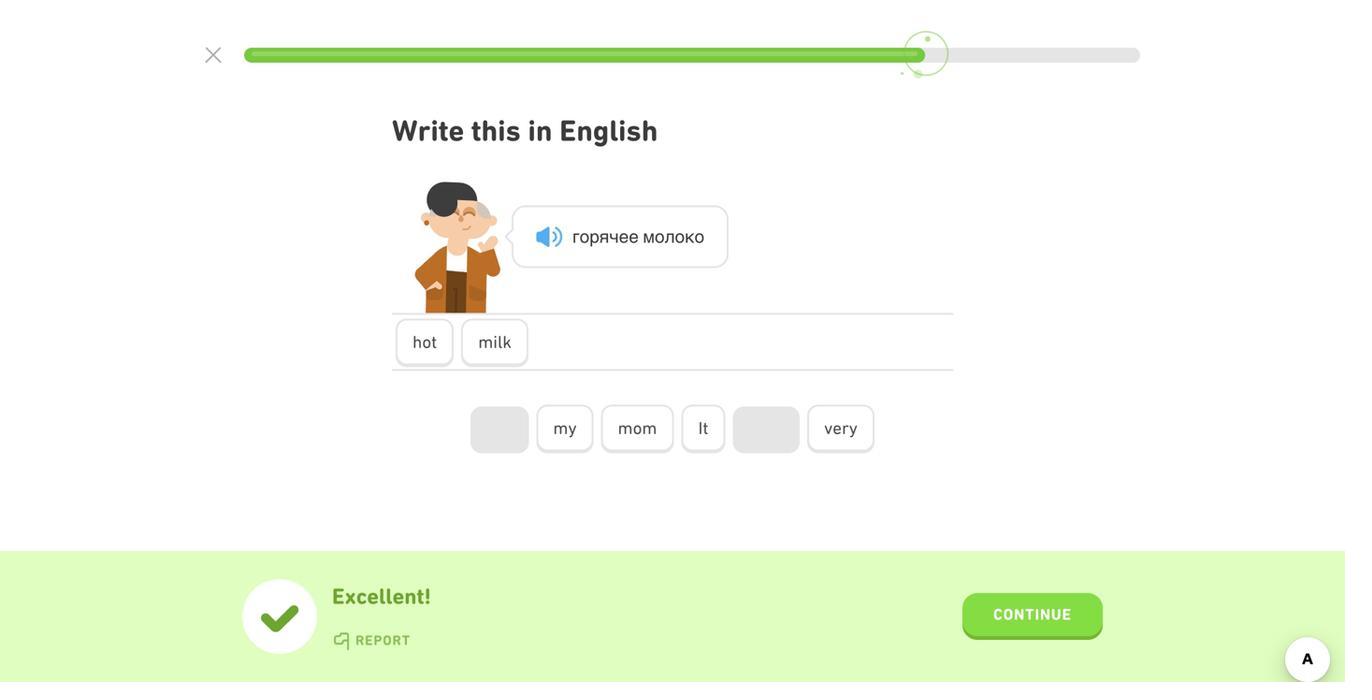 Task type: locate. For each thing, give the bounding box(es) containing it.
progress bar
[[244, 48, 1141, 63]]

mom button
[[601, 405, 674, 453]]

о
[[580, 226, 590, 247], [655, 226, 665, 247], [675, 226, 685, 247], [695, 226, 705, 247]]

3 о from the left
[[675, 226, 685, 247]]

е left м
[[629, 226, 639, 247]]

continue
[[994, 605, 1072, 624]]

hot button
[[396, 319, 454, 367]]

it
[[699, 418, 709, 438]]

report
[[356, 632, 411, 649]]

к
[[685, 226, 695, 247]]

о left "я"
[[580, 226, 590, 247]]

р
[[590, 226, 600, 247]]

in
[[528, 113, 553, 148]]

ч
[[610, 226, 619, 247]]

е
[[619, 226, 629, 247], [629, 226, 639, 247]]

о right л
[[695, 226, 705, 247]]

г о р я ч е е м о л о к о
[[573, 226, 705, 247]]

м
[[643, 226, 655, 247]]

my button
[[537, 405, 594, 453]]

this
[[472, 113, 521, 148]]

mom
[[618, 418, 657, 438]]

о left "к"
[[655, 226, 665, 247]]

1 е from the left
[[619, 226, 629, 247]]

е right "я"
[[619, 226, 629, 247]]

continue button
[[963, 593, 1103, 640]]

very button
[[808, 405, 875, 453]]

very
[[825, 418, 858, 438]]

write this in english
[[392, 113, 658, 148]]

2 е from the left
[[629, 226, 639, 247]]

о right м
[[675, 226, 685, 247]]

г
[[573, 226, 580, 247]]

write
[[392, 113, 464, 148]]



Task type: describe. For each thing, give the bounding box(es) containing it.
english
[[560, 113, 658, 148]]

я
[[600, 226, 610, 247]]

л
[[665, 226, 675, 247]]

2 о from the left
[[655, 226, 665, 247]]

my
[[554, 418, 577, 438]]

4 о from the left
[[695, 226, 705, 247]]

milk
[[478, 332, 512, 352]]

milk button
[[462, 319, 529, 367]]

report button
[[332, 632, 411, 651]]

excellent!
[[332, 584, 431, 610]]

it button
[[682, 405, 726, 453]]

1 о from the left
[[580, 226, 590, 247]]

hot
[[413, 332, 437, 352]]



Task type: vqa. For each thing, say whether or not it's contained in the screenshot.
s
no



